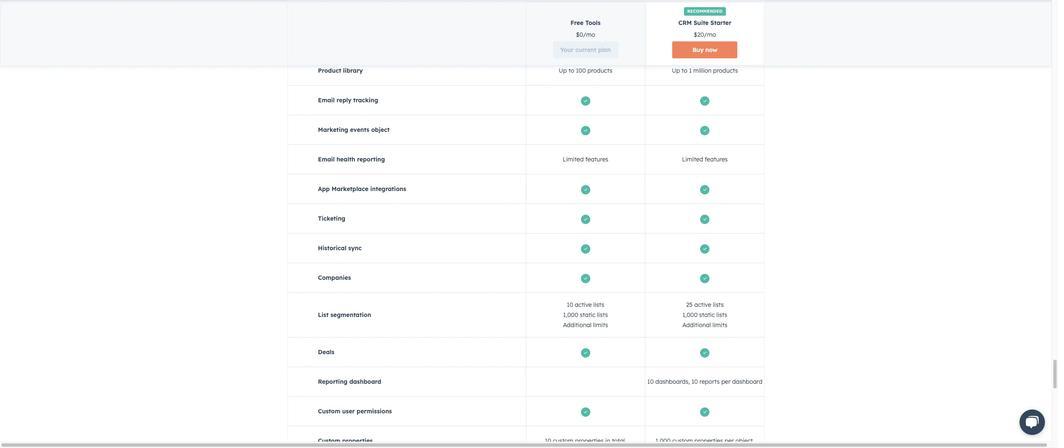 Task type: vqa. For each thing, say whether or not it's contained in the screenshot.


Task type: describe. For each thing, give the bounding box(es) containing it.
10 for 10 active lists 1,000 static lists additional limits
[[567, 301, 573, 309]]

tools
[[586, 19, 601, 27]]

product
[[318, 67, 341, 74]]

10 for 10 dashboards, 10 reports per dashboard
[[648, 378, 654, 386]]

marketplace
[[332, 185, 369, 193]]

active for 10
[[575, 301, 592, 309]]

10 active lists 1,000 static lists additional limits
[[563, 301, 608, 329]]

suite
[[694, 19, 709, 27]]

active for 25
[[695, 301, 712, 309]]

$0
[[576, 31, 583, 38]]

1 products from the left
[[588, 67, 613, 74]]

starter
[[711, 19, 732, 27]]

1 horizontal spatial features
[[586, 156, 609, 163]]

historical sync
[[318, 244, 362, 252]]

/mo inside "crm suite starter $20 /mo"
[[704, 31, 716, 38]]

app marketplace integrations
[[318, 185, 406, 193]]

in
[[606, 437, 611, 445]]

custom for 1,000
[[673, 437, 693, 445]]

25 active lists 1,000 static lists additional limits
[[683, 301, 728, 329]]

marketing events object
[[318, 126, 390, 134]]

reporting
[[318, 378, 348, 386]]

recommended
[[688, 8, 723, 14]]

2 limited from the left
[[682, 156, 703, 163]]

your current plan button
[[553, 41, 618, 58]]

static for 10
[[580, 311, 596, 319]]

your current plan
[[561, 46, 611, 54]]

1,000 custom properties per object.
[[656, 437, 755, 445]]

up for up to 100 products
[[559, 67, 567, 74]]

additional for 10 active lists 1,000 static lists additional limits
[[563, 321, 592, 329]]

$20
[[694, 31, 704, 38]]

properties for 1,000 custom properties per object.
[[695, 437, 723, 445]]

free tools $0 /mo
[[571, 19, 601, 38]]

custom for custom user permissions
[[318, 408, 340, 415]]

custom user permissions
[[318, 408, 392, 415]]

2 horizontal spatial features
[[705, 156, 728, 163]]

custom properties
[[318, 437, 373, 445]]

see
[[319, 2, 330, 9]]

up to 100 products
[[559, 67, 613, 74]]

deals
[[318, 348, 335, 356]]

email health reporting
[[318, 156, 385, 163]]

reply
[[337, 96, 352, 104]]

features inside "dropdown button"
[[344, 2, 369, 9]]

1 vertical spatial per
[[725, 437, 734, 445]]

additional for 25 active lists 1,000 static lists additional limits
[[683, 321, 711, 329]]

0 vertical spatial per
[[722, 378, 731, 386]]

2 dashboard from the left
[[733, 378, 763, 386]]

sync
[[348, 244, 362, 252]]

product library
[[318, 67, 363, 74]]

10 dashboards, 10 reports per dashboard
[[648, 378, 763, 386]]

list segmentation
[[318, 311, 371, 319]]

1,000 for 25
[[683, 311, 698, 319]]

2 products from the left
[[713, 67, 738, 74]]



Task type: locate. For each thing, give the bounding box(es) containing it.
active inside the 25 active lists 1,000 static lists additional limits
[[695, 301, 712, 309]]

1 horizontal spatial additional
[[683, 321, 711, 329]]

active
[[575, 301, 592, 309], [695, 301, 712, 309]]

1 horizontal spatial /mo
[[704, 31, 716, 38]]

0 horizontal spatial up
[[559, 67, 567, 74]]

1 static from the left
[[580, 311, 596, 319]]

email for email reply tracking
[[318, 96, 335, 104]]

1 limited from the left
[[563, 156, 584, 163]]

user
[[342, 408, 355, 415]]

1 horizontal spatial custom
[[673, 437, 693, 445]]

0 horizontal spatial /mo
[[583, 31, 595, 38]]

2 limited features from the left
[[682, 156, 728, 163]]

custom down custom user permissions
[[318, 437, 340, 445]]

10
[[567, 301, 573, 309], [648, 378, 654, 386], [692, 378, 698, 386], [545, 437, 552, 445]]

ticketing
[[318, 215, 346, 222]]

up for up to 1 million products
[[672, 67, 680, 74]]

100
[[576, 67, 586, 74]]

reports
[[700, 378, 720, 386]]

see less features
[[319, 2, 369, 9]]

app
[[318, 185, 330, 193]]

1 email from the top
[[318, 96, 335, 104]]

/mo down suite on the right top of the page
[[704, 31, 716, 38]]

object
[[371, 126, 390, 134]]

1 horizontal spatial 1,000
[[656, 437, 671, 445]]

0 horizontal spatial additional
[[563, 321, 592, 329]]

1 vertical spatial email
[[318, 156, 335, 163]]

1 horizontal spatial limited features
[[682, 156, 728, 163]]

object.
[[736, 437, 755, 445]]

2 up from the left
[[672, 67, 680, 74]]

health
[[337, 156, 355, 163]]

to
[[569, 67, 575, 74], [682, 67, 688, 74]]

2 static from the left
[[700, 311, 715, 319]]

static inside the 10 active lists 1,000 static lists additional limits
[[580, 311, 596, 319]]

million
[[694, 67, 712, 74]]

plan
[[598, 46, 611, 54]]

to left 100
[[569, 67, 575, 74]]

dashboard
[[349, 378, 381, 386], [733, 378, 763, 386]]

chat widget region
[[1007, 401, 1052, 442]]

1 active from the left
[[575, 301, 592, 309]]

reporting dashboard
[[318, 378, 381, 386]]

marketing
[[318, 126, 348, 134]]

your
[[561, 46, 574, 54]]

2 limits from the left
[[713, 321, 728, 329]]

1,000 inside the 10 active lists 1,000 static lists additional limits
[[563, 311, 579, 319]]

2 horizontal spatial properties
[[695, 437, 723, 445]]

integrations
[[370, 185, 406, 193]]

list
[[318, 311, 329, 319]]

10 custom properties in total.
[[545, 437, 626, 445]]

/mo inside free tools $0 /mo
[[583, 31, 595, 38]]

limits for 25 active lists 1,000 static lists additional limits
[[713, 321, 728, 329]]

custom
[[318, 408, 340, 415], [318, 437, 340, 445]]

current
[[576, 46, 597, 54]]

0 horizontal spatial static
[[580, 311, 596, 319]]

1 /mo from the left
[[583, 31, 595, 38]]

to for 100
[[569, 67, 575, 74]]

0 vertical spatial custom
[[318, 408, 340, 415]]

2 /mo from the left
[[704, 31, 716, 38]]

1 horizontal spatial limited
[[682, 156, 703, 163]]

tracking
[[353, 96, 378, 104]]

0 horizontal spatial custom
[[553, 437, 574, 445]]

1 horizontal spatial dashboard
[[733, 378, 763, 386]]

2 custom from the left
[[673, 437, 693, 445]]

properties left object.
[[695, 437, 723, 445]]

0 horizontal spatial limits
[[593, 321, 608, 329]]

total.
[[612, 437, 626, 445]]

0 horizontal spatial products
[[588, 67, 613, 74]]

limits inside the 10 active lists 1,000 static lists additional limits
[[593, 321, 608, 329]]

companies
[[318, 274, 351, 282]]

2 custom from the top
[[318, 437, 340, 445]]

2 to from the left
[[682, 67, 688, 74]]

1,000 for 10
[[563, 311, 579, 319]]

dashboard up permissions
[[349, 378, 381, 386]]

properties for 10 custom properties in total.
[[575, 437, 604, 445]]

active inside the 10 active lists 1,000 static lists additional limits
[[575, 301, 592, 309]]

2 additional from the left
[[683, 321, 711, 329]]

10 for 10 custom properties in total.
[[545, 437, 552, 445]]

0 horizontal spatial properties
[[342, 437, 373, 445]]

limits
[[593, 321, 608, 329], [713, 321, 728, 329]]

1,000 inside the 25 active lists 1,000 static lists additional limits
[[683, 311, 698, 319]]

limits inside the 25 active lists 1,000 static lists additional limits
[[713, 321, 728, 329]]

now
[[706, 46, 718, 54]]

properties
[[342, 437, 373, 445], [575, 437, 604, 445], [695, 437, 723, 445]]

up left 100
[[559, 67, 567, 74]]

1 horizontal spatial limits
[[713, 321, 728, 329]]

2 properties from the left
[[575, 437, 604, 445]]

to for 1
[[682, 67, 688, 74]]

0 horizontal spatial limited features
[[563, 156, 609, 163]]

products
[[588, 67, 613, 74], [713, 67, 738, 74]]

1 horizontal spatial static
[[700, 311, 715, 319]]

email left reply
[[318, 96, 335, 104]]

less
[[331, 2, 342, 9]]

custom for 10
[[553, 437, 574, 445]]

1 to from the left
[[569, 67, 575, 74]]

email
[[318, 96, 335, 104], [318, 156, 335, 163]]

2 horizontal spatial 1,000
[[683, 311, 698, 319]]

1 custom from the left
[[553, 437, 574, 445]]

per
[[722, 378, 731, 386], [725, 437, 734, 445]]

limited features
[[563, 156, 609, 163], [682, 156, 728, 163]]

email reply tracking
[[318, 96, 378, 104]]

segmentation
[[331, 311, 371, 319]]

1 horizontal spatial active
[[695, 301, 712, 309]]

0 horizontal spatial to
[[569, 67, 575, 74]]

additional inside the 10 active lists 1,000 static lists additional limits
[[563, 321, 592, 329]]

additional
[[563, 321, 592, 329], [683, 321, 711, 329]]

limited
[[563, 156, 584, 163], [682, 156, 703, 163]]

lists
[[594, 301, 605, 309], [713, 301, 724, 309], [597, 311, 608, 319], [717, 311, 728, 319]]

crm
[[679, 19, 692, 27]]

permissions
[[357, 408, 392, 415]]

0 horizontal spatial limited
[[563, 156, 584, 163]]

dashboard right "reports"
[[733, 378, 763, 386]]

0 vertical spatial email
[[318, 96, 335, 104]]

1,000
[[563, 311, 579, 319], [683, 311, 698, 319], [656, 437, 671, 445]]

1 custom from the top
[[318, 408, 340, 415]]

/mo
[[583, 31, 595, 38], [704, 31, 716, 38]]

free
[[571, 19, 584, 27]]

1 horizontal spatial products
[[713, 67, 738, 74]]

email for email health reporting
[[318, 156, 335, 163]]

custom for custom properties
[[318, 437, 340, 445]]

/mo down tools
[[583, 31, 595, 38]]

static inside the 25 active lists 1,000 static lists additional limits
[[700, 311, 715, 319]]

up to 1 million products
[[672, 67, 738, 74]]

buy now button
[[673, 41, 738, 58]]

1 horizontal spatial to
[[682, 67, 688, 74]]

dashboards,
[[656, 378, 690, 386]]

1 limited features from the left
[[563, 156, 609, 163]]

limits for 10 active lists 1,000 static lists additional limits
[[593, 321, 608, 329]]

reporting
[[357, 156, 385, 163]]

1 vertical spatial custom
[[318, 437, 340, 445]]

1 additional from the left
[[563, 321, 592, 329]]

1 horizontal spatial properties
[[575, 437, 604, 445]]

custom
[[553, 437, 574, 445], [673, 437, 693, 445]]

0 horizontal spatial active
[[575, 301, 592, 309]]

buy
[[693, 46, 704, 54]]

additional inside the 25 active lists 1,000 static lists additional limits
[[683, 321, 711, 329]]

2 active from the left
[[695, 301, 712, 309]]

properties down custom user permissions
[[342, 437, 373, 445]]

1 properties from the left
[[342, 437, 373, 445]]

2 email from the top
[[318, 156, 335, 163]]

25
[[686, 301, 693, 309]]

1 up from the left
[[559, 67, 567, 74]]

see less features button
[[305, 0, 383, 14]]

0 horizontal spatial features
[[344, 2, 369, 9]]

static for 25
[[700, 311, 715, 319]]

features
[[344, 2, 369, 9], [586, 156, 609, 163], [705, 156, 728, 163]]

crm suite starter $20 /mo
[[679, 19, 732, 38]]

up left 1
[[672, 67, 680, 74]]

10 inside the 10 active lists 1,000 static lists additional limits
[[567, 301, 573, 309]]

0 horizontal spatial 1,000
[[563, 311, 579, 319]]

up
[[559, 67, 567, 74], [672, 67, 680, 74]]

per right "reports"
[[722, 378, 731, 386]]

library
[[343, 67, 363, 74]]

to left 1
[[682, 67, 688, 74]]

products right 100
[[588, 67, 613, 74]]

buy now
[[693, 46, 718, 54]]

per left object.
[[725, 437, 734, 445]]

static
[[580, 311, 596, 319], [700, 311, 715, 319]]

email left 'health'
[[318, 156, 335, 163]]

1 limits from the left
[[593, 321, 608, 329]]

properties left in in the bottom of the page
[[575, 437, 604, 445]]

3 properties from the left
[[695, 437, 723, 445]]

events
[[350, 126, 370, 134]]

1 dashboard from the left
[[349, 378, 381, 386]]

0 horizontal spatial dashboard
[[349, 378, 381, 386]]

1 horizontal spatial up
[[672, 67, 680, 74]]

historical
[[318, 244, 347, 252]]

custom left user
[[318, 408, 340, 415]]

products right million
[[713, 67, 738, 74]]

1
[[689, 67, 692, 74]]



